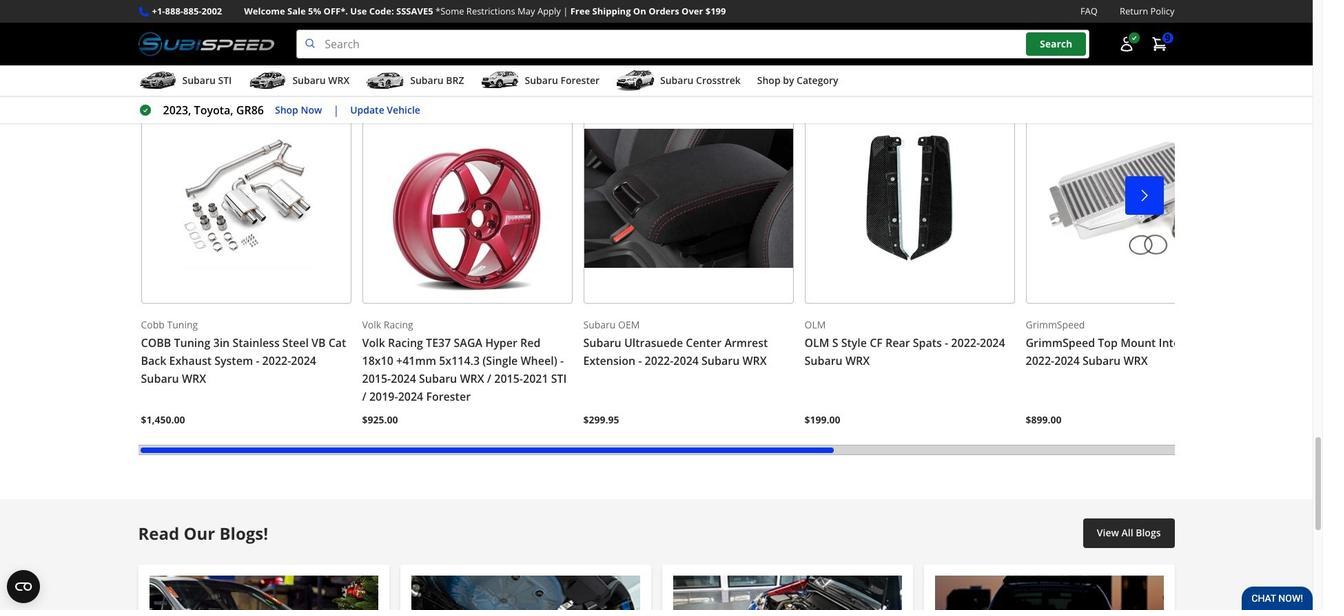Task type: locate. For each thing, give the bounding box(es) containing it.
button image
[[1119, 36, 1135, 52]]

wrx/sti engine bay image
[[673, 576, 902, 611]]

a subaru sti thumbnail image image
[[138, 70, 177, 91]]

a subaru wrx thumbnail image image
[[248, 70, 287, 91]]

cob516100 cobb tuning 3in stainless steel vb cat back exhaust system 22+ subaru wrx, image
[[141, 94, 351, 304]]

a subaru forester thumbnail image image
[[481, 70, 519, 91]]

subispeed logo image
[[138, 30, 275, 59]]

vlkwvdgy41ehr volk te37 saga hyper red 18x10 +41 - 2015+ wrx / 2015+ stix4, image
[[362, 94, 573, 304]]



Task type: vqa. For each thing, say whether or not it's contained in the screenshot.
a subaru STI Thumbnail Image
yes



Task type: describe. For each thing, give the bounding box(es) containing it.
open widget image
[[7, 571, 40, 604]]

grm113049 grimmspeed top mount intercooler 2022+ subaru wrx, image
[[1026, 94, 1237, 304]]

a subaru crosstrek thumbnail image image
[[616, 70, 655, 91]]

wrx/sti aftermarket light image
[[935, 576, 1164, 611]]

search input field
[[297, 30, 1090, 59]]

wrx/sti interior image
[[149, 576, 378, 611]]

a subaru brz thumbnail image image
[[366, 70, 405, 91]]

subj2010vc001 subaru ultrasuede center armrest extension - 2022+ subaru wrx, image
[[584, 94, 794, 304]]

wrx/sti exhaust image
[[411, 576, 640, 611]]

olmb.47011.1 olm s style carbon fiber rear spats - 2022+ subaru wrx, image
[[805, 94, 1015, 304]]



